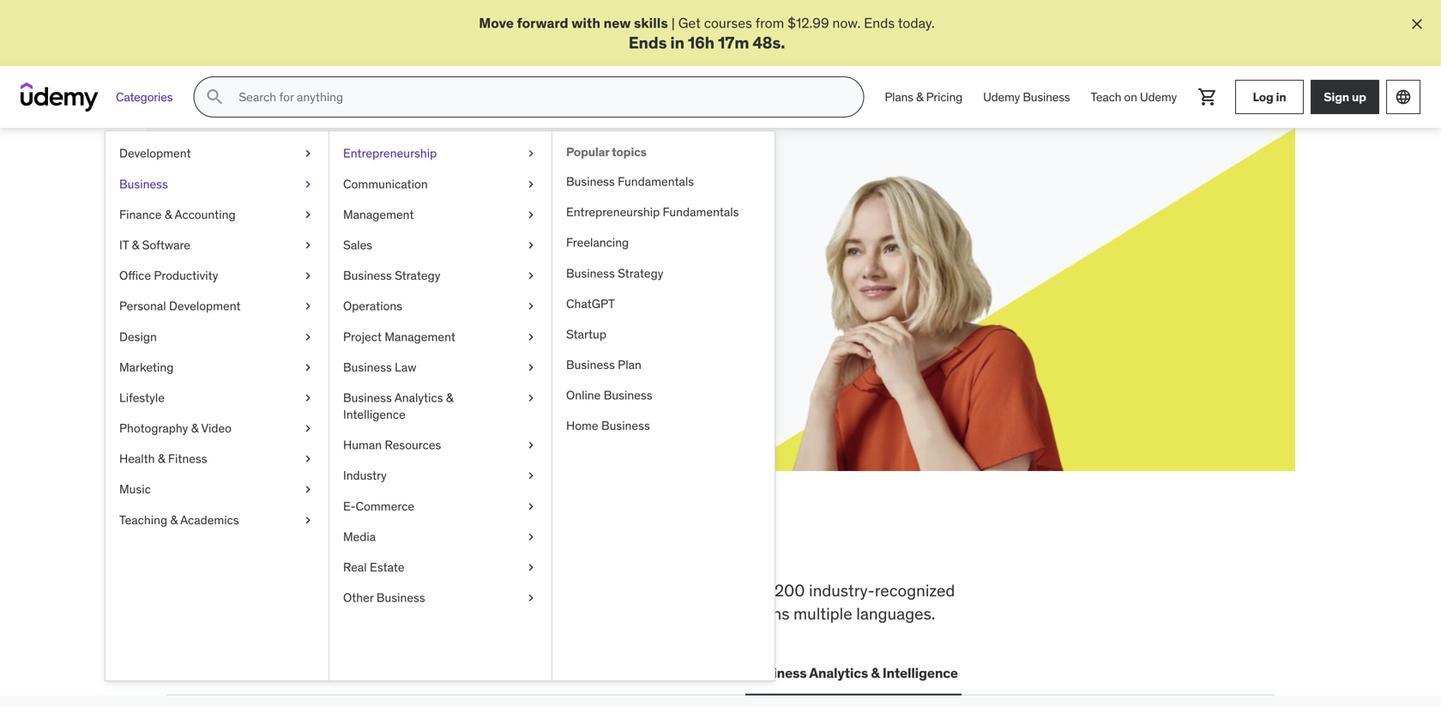 Task type: vqa. For each thing, say whether or not it's contained in the screenshot.
plan
yes



Task type: describe. For each thing, give the bounding box(es) containing it.
business inside home business 'link'
[[602, 418, 650, 434]]

business analytics & intelligence for business analytics & intelligence button
[[749, 664, 958, 682]]

sign up link
[[1311, 80, 1380, 114]]

certifications,
[[166, 603, 265, 624]]

xsmall image for business
[[301, 176, 315, 193]]

web development
[[170, 664, 288, 682]]

business law
[[343, 359, 417, 375]]

entrepreneurship for entrepreneurship fundamentals
[[566, 204, 660, 220]]

productivity
[[154, 268, 218, 283]]

other business link
[[330, 583, 552, 613]]

lifestyle
[[119, 390, 165, 405]]

sales
[[343, 237, 373, 253]]

covering
[[166, 580, 232, 601]]

plans
[[885, 89, 914, 105]]

Search for anything text field
[[235, 83, 843, 112]]

from
[[756, 14, 784, 32]]

all
[[166, 524, 217, 568]]

xsmall image for music
[[301, 481, 315, 498]]

today. inside move forward with new skills | get courses from $12.99 now. ends today. ends in 16h 17m 48s .
[[898, 14, 935, 32]]

choose a language image
[[1395, 89, 1412, 106]]

1 horizontal spatial ends
[[864, 14, 895, 32]]

office
[[119, 268, 151, 283]]

1 udemy from the left
[[983, 89, 1020, 105]]

recognized
[[875, 580, 955, 601]]

business inside online business link
[[604, 388, 653, 403]]

business fundamentals link
[[553, 166, 775, 197]]

1 as from the left
[[470, 245, 484, 263]]

2 horizontal spatial in
[[1276, 89, 1287, 105]]

courses
[[704, 14, 752, 32]]

business inside business analytics & intelligence button
[[749, 664, 807, 682]]

& for accounting
[[165, 207, 172, 222]]

0 vertical spatial management
[[343, 207, 414, 222]]

xsmall image for management
[[524, 206, 538, 223]]

multiple
[[794, 603, 853, 624]]

music link
[[106, 474, 329, 505]]

submit search image
[[205, 87, 225, 107]]

xsmall image for lifestyle
[[301, 390, 315, 406]]

personal
[[119, 298, 166, 314]]

fundamentals for business fundamentals
[[618, 174, 694, 189]]

close image
[[1409, 15, 1426, 33]]

2 udemy from the left
[[1140, 89, 1177, 105]]

with inside "skills for your future expand your potential with a course for as little as $12.99. sale ends today."
[[365, 245, 391, 263]]

udemy business
[[983, 89, 1070, 105]]

software
[[142, 237, 190, 253]]

business plan link
[[553, 350, 775, 380]]

covering critical workplace skills to technical topics, including prep content for over 200 industry-recognized certifications, our catalog supports well-rounded professional development and spans multiple languages.
[[166, 580, 955, 624]]

a
[[394, 245, 402, 263]]

professional
[[524, 603, 613, 624]]

business fundamentals
[[566, 174, 694, 189]]

sign
[[1324, 89, 1350, 105]]

0 vertical spatial for
[[310, 203, 350, 238]]

2 as from the left
[[518, 245, 532, 263]]

move forward with new skills | get courses from $12.99 now. ends today. ends in 16h 17m 48s .
[[479, 14, 935, 53]]

marketing
[[119, 359, 174, 375]]

0 horizontal spatial ends
[[629, 32, 667, 53]]

1 vertical spatial management
[[385, 329, 456, 344]]

entrepreneurship for entrepreneurship
[[343, 146, 437, 161]]

data science
[[522, 664, 606, 682]]

& for software
[[132, 237, 139, 253]]

xsmall image for development
[[301, 145, 315, 162]]

development link
[[106, 138, 329, 169]]

certifications
[[323, 664, 410, 682]]

marketing link
[[106, 352, 329, 383]]

leadership button
[[427, 652, 505, 694]]

topics,
[[496, 580, 544, 601]]

personal development link
[[106, 291, 329, 322]]

startup link
[[553, 319, 775, 350]]

xsmall image for health & fitness
[[301, 451, 315, 467]]

in inside move forward with new skills | get courses from $12.99 now. ends today. ends in 16h 17m 48s .
[[670, 32, 685, 53]]

business strategy for leftmost 'business strategy' link
[[343, 268, 441, 283]]

finance & accounting link
[[106, 199, 329, 230]]

design
[[119, 329, 157, 344]]

photography
[[119, 421, 188, 436]]

16h 17m 48s
[[688, 32, 781, 53]]

log in link
[[1236, 80, 1304, 114]]

& for fitness
[[158, 451, 165, 466]]

real estate link
[[330, 552, 552, 583]]

log in
[[1253, 89, 1287, 105]]

web
[[170, 664, 199, 682]]

for for workplace
[[716, 580, 736, 601]]

development for web
[[202, 664, 288, 682]]

and
[[716, 603, 743, 624]]

business inside other business link
[[377, 590, 425, 605]]

media
[[343, 529, 376, 544]]

xsmall image for personal development
[[301, 298, 315, 315]]

entrepreneurship fundamentals
[[566, 204, 739, 220]]

0 horizontal spatial in
[[540, 524, 574, 568]]

categories
[[116, 89, 173, 105]]

ends
[[306, 264, 336, 282]]

& for video
[[191, 421, 199, 436]]

business inside business link
[[119, 176, 168, 192]]

future
[[423, 203, 507, 238]]

udemy image
[[21, 83, 99, 112]]

teaching & academics link
[[106, 505, 329, 535]]

shopping cart with 0 items image
[[1198, 87, 1218, 107]]

it & software
[[119, 237, 190, 253]]

personal development
[[119, 298, 241, 314]]

business plan
[[566, 357, 642, 372]]

health & fitness link
[[106, 444, 329, 474]]

you
[[383, 524, 445, 568]]

project management link
[[330, 322, 552, 352]]

place
[[648, 524, 738, 568]]

spans
[[747, 603, 790, 624]]

chatgpt
[[566, 296, 615, 311]]

teach on udemy
[[1091, 89, 1177, 105]]

media link
[[330, 522, 552, 552]]

new
[[604, 14, 631, 32]]

plan
[[618, 357, 642, 372]]

xsmall image for finance & accounting
[[301, 206, 315, 223]]

entrepreneurship link
[[330, 138, 552, 169]]

xsmall image for real estate
[[524, 559, 538, 576]]

real estate
[[343, 559, 405, 575]]

finance & accounting
[[119, 207, 236, 222]]

strategy for the rightmost 'business strategy' link
[[618, 265, 664, 281]]

prep
[[618, 580, 652, 601]]

office productivity
[[119, 268, 218, 283]]

strategy for leftmost 'business strategy' link
[[395, 268, 441, 283]]

0 horizontal spatial your
[[278, 245, 304, 263]]

skills inside move forward with new skills | get courses from $12.99 now. ends today. ends in 16h 17m 48s .
[[634, 14, 668, 32]]

including
[[548, 580, 614, 601]]

operations link
[[330, 291, 552, 322]]



Task type: locate. For each thing, give the bounding box(es) containing it.
ends right now.
[[864, 14, 895, 32]]

resources
[[385, 437, 441, 453]]

little
[[487, 245, 514, 263]]

strategy inside entrepreneurship element
[[618, 265, 664, 281]]

strategy down freelancing link at top
[[618, 265, 664, 281]]

ends down the 'new'
[[629, 32, 667, 53]]

xsmall image for marketing
[[301, 359, 315, 376]]

0 horizontal spatial today.
[[339, 264, 376, 282]]

xsmall image
[[301, 145, 315, 162], [301, 176, 315, 193], [524, 206, 538, 223], [524, 267, 538, 284], [301, 298, 315, 315], [524, 298, 538, 315], [524, 328, 538, 345], [301, 390, 315, 406], [524, 390, 538, 406], [524, 590, 538, 606]]

for for your
[[450, 245, 466, 263]]

0 horizontal spatial business strategy
[[343, 268, 441, 283]]

2 vertical spatial development
[[202, 664, 288, 682]]

other business
[[343, 590, 425, 605]]

1 vertical spatial with
[[365, 245, 391, 263]]

home business
[[566, 418, 650, 434]]

& right teaching
[[170, 512, 178, 528]]

business strategy link down future
[[330, 260, 552, 291]]

0 vertical spatial entrepreneurship
[[343, 146, 437, 161]]

communication inside communication button
[[626, 664, 728, 682]]

communication link
[[330, 169, 552, 199]]

1 horizontal spatial today.
[[898, 14, 935, 32]]

to
[[407, 580, 422, 601]]

industry link
[[330, 461, 552, 491]]

business strategy for the rightmost 'business strategy' link
[[566, 265, 664, 281]]

1 vertical spatial analytics
[[810, 664, 868, 682]]

teaching & academics
[[119, 512, 239, 528]]

human
[[343, 437, 382, 453]]

business left teach
[[1023, 89, 1070, 105]]

0 horizontal spatial communication
[[343, 176, 428, 192]]

with left a
[[365, 245, 391, 263]]

categories button
[[106, 77, 183, 118]]

with left the 'new'
[[572, 14, 601, 32]]

1 horizontal spatial intelligence
[[883, 664, 958, 682]]

business down estate
[[377, 590, 425, 605]]

development for personal
[[169, 298, 241, 314]]

development down categories dropdown button on the top
[[119, 146, 191, 161]]

it inside it & software link
[[119, 237, 129, 253]]

0 horizontal spatial it
[[119, 237, 129, 253]]

development right 'web'
[[202, 664, 288, 682]]

xsmall image inside personal development link
[[301, 298, 315, 315]]

now.
[[833, 14, 861, 32]]

business inside business analytics & intelligence
[[343, 390, 392, 405]]

human resources
[[343, 437, 441, 453]]

teach on udemy link
[[1081, 77, 1188, 118]]

& up office
[[132, 237, 139, 253]]

0 horizontal spatial analytics
[[395, 390, 443, 405]]

business strategy link up startup link
[[553, 258, 775, 289]]

your up a
[[355, 203, 418, 238]]

$12.99.
[[228, 264, 273, 282]]

1 horizontal spatial analytics
[[810, 664, 868, 682]]

xsmall image inside marketing link
[[301, 359, 315, 376]]

intelligence inside business analytics & intelligence
[[343, 407, 406, 422]]

data science button
[[518, 652, 609, 694]]

project management
[[343, 329, 456, 344]]

2 vertical spatial for
[[716, 580, 736, 601]]

today. down sales
[[339, 264, 376, 282]]

0 horizontal spatial strategy
[[395, 268, 441, 283]]

science
[[555, 664, 606, 682]]

intelligence down languages.
[[883, 664, 958, 682]]

business down startup
[[566, 357, 615, 372]]

business analytics & intelligence inside "link"
[[343, 390, 454, 422]]

home business link
[[553, 411, 775, 441]]

e-commerce
[[343, 498, 415, 514]]

photography & video link
[[106, 413, 329, 444]]

the
[[223, 524, 278, 568]]

xsmall image inside communication link
[[524, 176, 538, 193]]

xsmall image for industry
[[524, 467, 538, 484]]

business down online business
[[602, 418, 650, 434]]

1 horizontal spatial entrepreneurship
[[566, 204, 660, 220]]

xsmall image for business analytics & intelligence
[[524, 390, 538, 406]]

all the skills you need in one place
[[166, 524, 738, 568]]

business strategy
[[566, 265, 664, 281], [343, 268, 441, 283]]

leadership
[[430, 664, 501, 682]]

1 vertical spatial today.
[[339, 264, 376, 282]]

popular
[[566, 144, 609, 160]]

move
[[479, 14, 514, 32]]

commerce
[[356, 498, 415, 514]]

1 horizontal spatial business strategy link
[[553, 258, 775, 289]]

0 horizontal spatial entrepreneurship
[[343, 146, 437, 161]]

business down business law
[[343, 390, 392, 405]]

xsmall image inside media link
[[524, 529, 538, 545]]

it for it certifications
[[308, 664, 320, 682]]

fundamentals down business fundamentals link
[[663, 204, 739, 220]]

analytics for business analytics & intelligence "link"
[[395, 390, 443, 405]]

pricing
[[926, 89, 963, 105]]

0 horizontal spatial intelligence
[[343, 407, 406, 422]]

xsmall image for human resources
[[524, 437, 538, 454]]

0 horizontal spatial udemy
[[983, 89, 1020, 105]]

other
[[343, 590, 374, 605]]

today. inside "skills for your future expand your potential with a course for as little as $12.99. sale ends today."
[[339, 264, 376, 282]]

your up sale
[[278, 245, 304, 263]]

xsmall image for media
[[524, 529, 538, 545]]

1 vertical spatial your
[[278, 245, 304, 263]]

intelligence for business analytics & intelligence button
[[883, 664, 958, 682]]

business link
[[106, 169, 329, 199]]

xsmall image inside health & fitness link
[[301, 451, 315, 467]]

entrepreneurship up freelancing
[[566, 204, 660, 220]]

xsmall image for business law
[[524, 359, 538, 376]]

xsmall image
[[524, 145, 538, 162], [524, 176, 538, 193], [301, 206, 315, 223], [301, 237, 315, 254], [524, 237, 538, 254], [301, 267, 315, 284], [301, 328, 315, 345], [301, 359, 315, 376], [524, 359, 538, 376], [301, 420, 315, 437], [524, 437, 538, 454], [301, 451, 315, 467], [524, 467, 538, 484], [301, 481, 315, 498], [524, 498, 538, 515], [301, 512, 315, 529], [524, 529, 538, 545], [524, 559, 538, 576]]

design link
[[106, 322, 329, 352]]

business up chatgpt
[[566, 265, 615, 281]]

operations
[[343, 298, 403, 314]]

xsmall image for entrepreneurship
[[524, 145, 538, 162]]

xsmall image for operations
[[524, 298, 538, 315]]

1 vertical spatial fundamentals
[[663, 204, 739, 220]]

0 vertical spatial in
[[670, 32, 685, 53]]

& right finance
[[165, 207, 172, 222]]

1 horizontal spatial communication
[[626, 664, 728, 682]]

project
[[343, 329, 382, 344]]

xsmall image inside 'business strategy' link
[[524, 267, 538, 284]]

0 horizontal spatial business analytics & intelligence
[[343, 390, 454, 422]]

skills down e-
[[284, 524, 377, 568]]

with inside move forward with new skills | get courses from $12.99 now. ends today. ends in 16h 17m 48s .
[[572, 14, 601, 32]]

1 horizontal spatial as
[[518, 245, 532, 263]]

entrepreneurship element
[[552, 131, 775, 681]]

0 vertical spatial communication
[[343, 176, 428, 192]]

1 horizontal spatial udemy
[[1140, 89, 1177, 105]]

xsmall image inside the human resources link
[[524, 437, 538, 454]]

& down languages.
[[871, 664, 880, 682]]

in down the |
[[670, 32, 685, 53]]

as left little in the top of the page
[[470, 245, 484, 263]]

business analytics & intelligence inside button
[[749, 664, 958, 682]]

topics
[[612, 144, 647, 160]]

development down office productivity link
[[169, 298, 241, 314]]

for inside covering critical workplace skills to technical topics, including prep content for over 200 industry-recognized certifications, our catalog supports well-rounded professional development and spans multiple languages.
[[716, 580, 736, 601]]

sign up
[[1324, 89, 1367, 105]]

skills
[[634, 14, 668, 32], [284, 524, 377, 568], [367, 580, 404, 601]]

1 vertical spatial business analytics & intelligence
[[749, 664, 958, 682]]

2 vertical spatial in
[[540, 524, 574, 568]]

xsmall image inside business law link
[[524, 359, 538, 376]]

xsmall image inside business link
[[301, 176, 315, 193]]

it left the certifications
[[308, 664, 320, 682]]

business inside business fundamentals link
[[566, 174, 615, 189]]

real
[[343, 559, 367, 575]]

entrepreneurship up communication link
[[343, 146, 437, 161]]

sales link
[[330, 230, 552, 260]]

0 horizontal spatial business strategy link
[[330, 260, 552, 291]]

1 vertical spatial intelligence
[[883, 664, 958, 682]]

get
[[679, 14, 701, 32]]

1 vertical spatial for
[[450, 245, 466, 263]]

business down spans
[[749, 664, 807, 682]]

xsmall image inside the music link
[[301, 481, 315, 498]]

0 horizontal spatial as
[[470, 245, 484, 263]]

1 horizontal spatial in
[[670, 32, 685, 53]]

xsmall image for it & software
[[301, 237, 315, 254]]

xsmall image inside office productivity link
[[301, 267, 315, 284]]

& inside "link"
[[446, 390, 454, 405]]

fundamentals for entrepreneurship fundamentals
[[663, 204, 739, 220]]

1 horizontal spatial it
[[308, 664, 320, 682]]

business analytics & intelligence down multiple
[[749, 664, 958, 682]]

xsmall image inside entrepreneurship link
[[524, 145, 538, 162]]

law
[[395, 359, 417, 375]]

analytics down law
[[395, 390, 443, 405]]

& down business law link
[[446, 390, 454, 405]]

xsmall image inside the "lifestyle" link
[[301, 390, 315, 406]]

business strategy down freelancing
[[566, 265, 664, 281]]

analytics for business analytics & intelligence button
[[810, 664, 868, 682]]

xsmall image inside business analytics & intelligence "link"
[[524, 390, 538, 406]]

it certifications
[[308, 664, 410, 682]]

xsmall image inside development link
[[301, 145, 315, 162]]

0 vertical spatial it
[[119, 237, 129, 253]]

for right course at top left
[[450, 245, 466, 263]]

communication up "skills for your future expand your potential with a course for as little as $12.99. sale ends today."
[[343, 176, 428, 192]]

xsmall image for business strategy
[[524, 267, 538, 284]]

1 horizontal spatial business strategy
[[566, 265, 664, 281]]

1 horizontal spatial business analytics & intelligence
[[749, 664, 958, 682]]

technical
[[426, 580, 492, 601]]

communication for communication link
[[343, 176, 428, 192]]

skills up supports
[[367, 580, 404, 601]]

communication inside communication link
[[343, 176, 428, 192]]

in right log
[[1276, 89, 1287, 105]]

xsmall image for office productivity
[[301, 267, 315, 284]]

skills inside covering critical workplace skills to technical topics, including prep content for over 200 industry-recognized certifications, our catalog supports well-rounded professional development and spans multiple languages.
[[367, 580, 404, 601]]

business inside the udemy business link
[[1023, 89, 1070, 105]]

1 vertical spatial development
[[169, 298, 241, 314]]

analytics down multiple
[[810, 664, 868, 682]]

for up and
[[716, 580, 736, 601]]

xsmall image inside teaching & academics 'link'
[[301, 512, 315, 529]]

critical
[[236, 580, 284, 601]]

in up 'including'
[[540, 524, 574, 568]]

as right little in the top of the page
[[518, 245, 532, 263]]

0 vertical spatial today.
[[898, 14, 935, 32]]

it up office
[[119, 237, 129, 253]]

xsmall image inside operations link
[[524, 298, 538, 315]]

fitness
[[168, 451, 207, 466]]

today. right now.
[[898, 14, 935, 32]]

business up operations
[[343, 268, 392, 283]]

1 vertical spatial entrepreneurship
[[566, 204, 660, 220]]

business down plan
[[604, 388, 653, 403]]

0 vertical spatial intelligence
[[343, 407, 406, 422]]

xsmall image inside project management link
[[524, 328, 538, 345]]

management up sales
[[343, 207, 414, 222]]

0 horizontal spatial with
[[365, 245, 391, 263]]

0 vertical spatial fundamentals
[[618, 174, 694, 189]]

xsmall image inside industry link
[[524, 467, 538, 484]]

xsmall image inside photography & video link
[[301, 420, 315, 437]]

teach
[[1091, 89, 1122, 105]]

business up finance
[[119, 176, 168, 192]]

business analytics & intelligence for business analytics & intelligence "link"
[[343, 390, 454, 422]]

xsmall image inside sales link
[[524, 237, 538, 254]]

0 horizontal spatial for
[[310, 203, 350, 238]]

entrepreneurship
[[343, 146, 437, 161], [566, 204, 660, 220]]

business analytics & intelligence
[[343, 390, 454, 422], [749, 664, 958, 682]]

0 vertical spatial with
[[572, 14, 601, 32]]

expand
[[228, 245, 274, 263]]

chatgpt link
[[553, 289, 775, 319]]

0 vertical spatial analytics
[[395, 390, 443, 405]]

for up the potential
[[310, 203, 350, 238]]

up
[[1352, 89, 1367, 105]]

communication for communication button
[[626, 664, 728, 682]]

business inside business law link
[[343, 359, 392, 375]]

business down popular
[[566, 174, 615, 189]]

it certifications button
[[305, 652, 413, 694]]

it
[[119, 237, 129, 253], [308, 664, 320, 682]]

udemy right on
[[1140, 89, 1177, 105]]

xsmall image inside it & software link
[[301, 237, 315, 254]]

startup
[[566, 326, 607, 342]]

xsmall image for other business
[[524, 590, 538, 606]]

intelligence up human
[[343, 407, 406, 422]]

1 horizontal spatial with
[[572, 14, 601, 32]]

xsmall image for project management
[[524, 328, 538, 345]]

our
[[269, 603, 293, 624]]

management up law
[[385, 329, 456, 344]]

analytics inside business analytics & intelligence button
[[810, 664, 868, 682]]

xsmall image for photography & video
[[301, 420, 315, 437]]

freelancing
[[566, 235, 629, 250]]

0 vertical spatial skills
[[634, 14, 668, 32]]

strategy
[[618, 265, 664, 281], [395, 268, 441, 283]]

business analytics & intelligence up human resources
[[343, 390, 454, 422]]

business analytics & intelligence link
[[330, 383, 552, 430]]

business inside business plan link
[[566, 357, 615, 372]]

xsmall image for communication
[[524, 176, 538, 193]]

analytics inside business analytics & intelligence
[[395, 390, 443, 405]]

online business
[[566, 388, 653, 403]]

development inside button
[[202, 664, 288, 682]]

intelligence for business analytics & intelligence "link"
[[343, 407, 406, 422]]

web development button
[[166, 652, 291, 694]]

xsmall image inside other business link
[[524, 590, 538, 606]]

it & software link
[[106, 230, 329, 260]]

2 vertical spatial skills
[[367, 580, 404, 601]]

xsmall image for teaching & academics
[[301, 512, 315, 529]]

& for pricing
[[916, 89, 924, 105]]

xsmall image for e-commerce
[[524, 498, 538, 515]]

0 vertical spatial business analytics & intelligence
[[343, 390, 454, 422]]

course
[[405, 245, 446, 263]]

health & fitness
[[119, 451, 207, 466]]

business analytics & intelligence button
[[745, 652, 962, 694]]

management link
[[330, 199, 552, 230]]

need
[[451, 524, 534, 568]]

1 vertical spatial communication
[[626, 664, 728, 682]]

& inside button
[[871, 664, 880, 682]]

|
[[672, 14, 675, 32]]

1 vertical spatial in
[[1276, 89, 1287, 105]]

udemy
[[983, 89, 1020, 105], [1140, 89, 1177, 105]]

& right plans
[[916, 89, 924, 105]]

& for academics
[[170, 512, 178, 528]]

xsmall image inside real estate link
[[524, 559, 538, 576]]

2 horizontal spatial for
[[716, 580, 736, 601]]

well-
[[423, 603, 459, 624]]

& right health
[[158, 451, 165, 466]]

it for it & software
[[119, 237, 129, 253]]

your
[[355, 203, 418, 238], [278, 245, 304, 263]]

xsmall image inside design link
[[301, 328, 315, 345]]

1 horizontal spatial for
[[450, 245, 466, 263]]

xsmall image for sales
[[524, 237, 538, 254]]

strategy down course at top left
[[395, 268, 441, 283]]

0 vertical spatial development
[[119, 146, 191, 161]]

business down project at the top
[[343, 359, 392, 375]]

1 horizontal spatial your
[[355, 203, 418, 238]]

skills left the |
[[634, 14, 668, 32]]

& inside 'link'
[[170, 512, 178, 528]]

xsmall image inside finance & accounting link
[[301, 206, 315, 223]]

xsmall image for design
[[301, 328, 315, 345]]

udemy right pricing
[[983, 89, 1020, 105]]

& left 'video'
[[191, 421, 199, 436]]

communication down the development
[[626, 664, 728, 682]]

freelancing link
[[553, 228, 775, 258]]

0 vertical spatial your
[[355, 203, 418, 238]]

fundamentals up the entrepreneurship fundamentals
[[618, 174, 694, 189]]

1 horizontal spatial strategy
[[618, 265, 664, 281]]

plans & pricing
[[885, 89, 963, 105]]

xsmall image inside e-commerce link
[[524, 498, 538, 515]]

fundamentals
[[618, 174, 694, 189], [663, 204, 739, 220]]

1 vertical spatial skills
[[284, 524, 377, 568]]

intelligence inside button
[[883, 664, 958, 682]]

xsmall image inside management link
[[524, 206, 538, 223]]

business strategy down a
[[343, 268, 441, 283]]

1 vertical spatial it
[[308, 664, 320, 682]]

e-commerce link
[[330, 491, 552, 522]]

lifestyle link
[[106, 383, 329, 413]]

it inside it certifications button
[[308, 664, 320, 682]]

business strategy inside entrepreneurship element
[[566, 265, 664, 281]]



